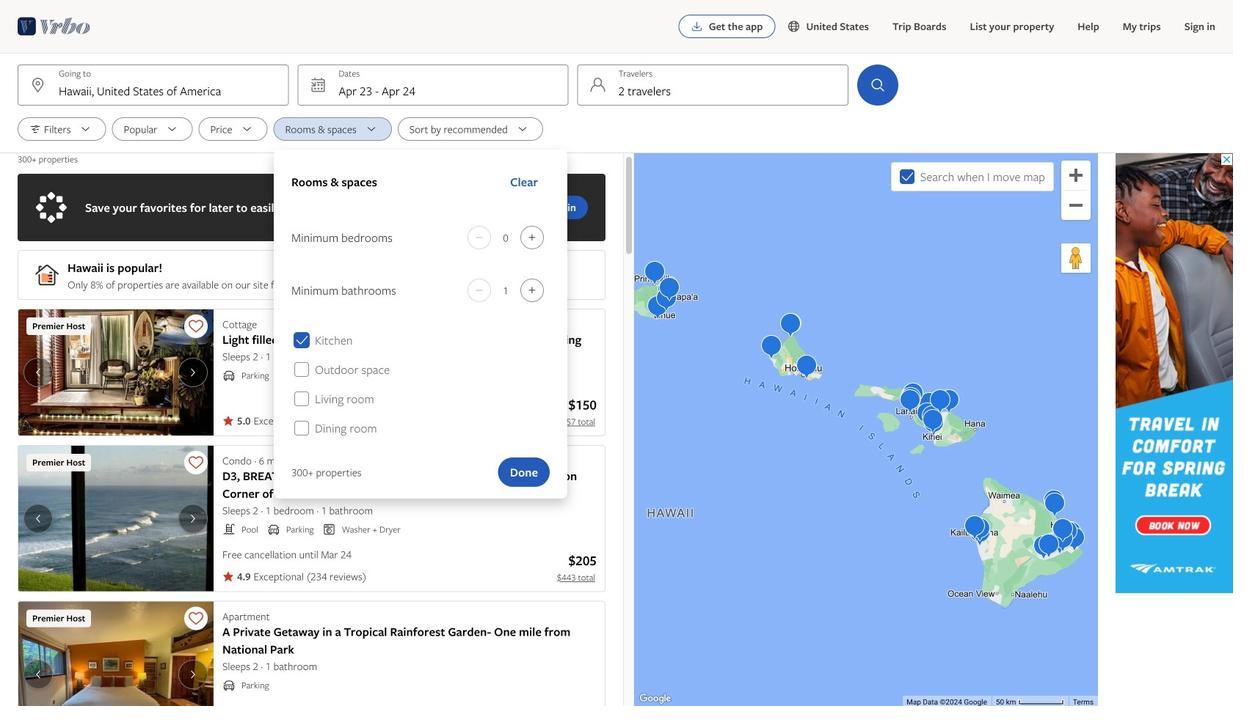 Task type: describe. For each thing, give the bounding box(es) containing it.
show next image for a private getaway in a tropical rainforest garden- one mile from national park image
[[184, 669, 202, 681]]

show previous image for d3, breathtaking views from all windows!! private end unit on corner of bluff! image
[[29, 513, 47, 525]]

show previous image for light filled small-scale apartment in a tropical neighborhood setting image
[[29, 367, 47, 379]]

decrease bedrooms image
[[471, 232, 488, 244]]

show previous image for a private getaway in a tropical rainforest garden- one mile from national park image
[[29, 669, 47, 681]]

show next image for light filled small-scale apartment in a tropical neighborhood setting image
[[184, 367, 202, 379]]

xsmall image
[[222, 415, 234, 427]]

xsmall image
[[222, 571, 234, 583]]

download the app button image
[[691, 21, 703, 32]]

map region
[[634, 153, 1098, 707]]

increase bedrooms image
[[523, 232, 541, 244]]

nighttime view of entry. solar lights on patio and string lights in yard image
[[18, 309, 214, 437]]

google image
[[638, 692, 673, 707]]

show next image for d3, breathtaking views from all windows!! private end unit on corner of bluff! image
[[184, 513, 202, 525]]

vrbo logo image
[[18, 15, 90, 38]]



Task type: vqa. For each thing, say whether or not it's contained in the screenshot.
Next destination Icon in the bottom of the page
no



Task type: locate. For each thing, give the bounding box(es) containing it.
increase bathrooms image
[[523, 285, 541, 297]]

room image
[[18, 602, 214, 707]]

small image
[[787, 20, 806, 33], [222, 369, 236, 382], [222, 523, 236, 537], [323, 523, 336, 537], [222, 679, 236, 693]]

small image
[[267, 523, 280, 537]]

search image
[[869, 76, 887, 94]]

decrease bathrooms image
[[471, 285, 488, 297]]

waves from the alcove window image
[[18, 446, 214, 593]]



